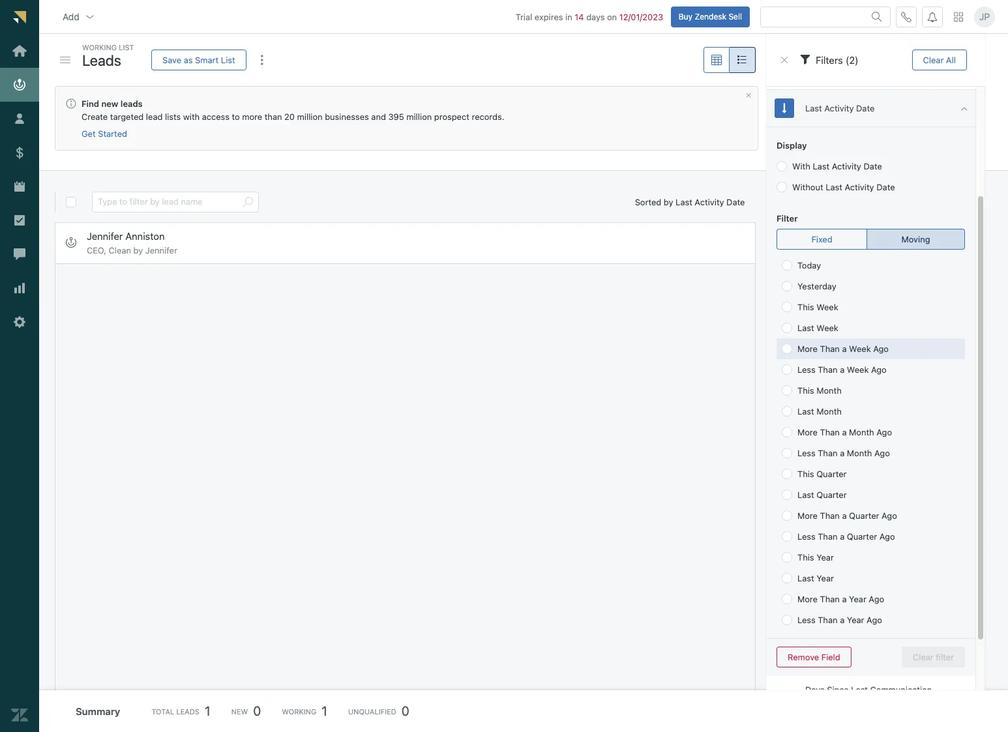 Task type: vqa. For each thing, say whether or not it's contained in the screenshot.
Close tab
no



Task type: describe. For each thing, give the bounding box(es) containing it.
working for 1
[[282, 708, 317, 716]]

total leads 1
[[152, 704, 211, 719]]

to
[[232, 112, 240, 122]]

last week
[[798, 323, 839, 333]]

days
[[806, 685, 825, 696]]

last right sorted
[[676, 197, 693, 207]]

jennifer anniston link
[[87, 230, 165, 242]]

started
[[98, 129, 127, 139]]

handler image
[[60, 57, 70, 63]]

add
[[63, 11, 79, 22]]

0 vertical spatial jennifer
[[87, 230, 123, 242]]

buy zendesk sell button
[[671, 6, 750, 27]]

unqualified
[[348, 708, 397, 716]]

more than a year ago
[[798, 595, 885, 605]]

this quarter
[[798, 469, 847, 480]]

this month
[[798, 386, 842, 396]]

expires
[[535, 11, 564, 22]]

zendesk
[[695, 11, 727, 21]]

a for more than a week ago
[[842, 344, 847, 354]]

fixed
[[812, 234, 833, 244]]

more for more than a quarter ago
[[798, 511, 818, 521]]

list inside button
[[221, 54, 235, 65]]

ago for more than a month ago
[[877, 427, 892, 438]]

add button
[[52, 4, 106, 30]]

a for more than a month ago
[[842, 427, 847, 438]]

activity down filters (2)
[[825, 103, 854, 113]]

angle up image
[[961, 103, 968, 114]]

1 1 from the left
[[205, 704, 211, 719]]

records.
[[472, 112, 505, 122]]

a for less than a week ago
[[840, 365, 845, 375]]

ceo,
[[87, 245, 106, 256]]

jp button
[[975, 6, 996, 27]]

leads
[[121, 99, 143, 109]]

last down with last activity date
[[826, 182, 843, 193]]

businesses
[[325, 112, 369, 122]]

leads inside working list leads
[[82, 51, 121, 69]]

long arrow down image
[[782, 103, 787, 114]]

month up last month
[[817, 386, 842, 396]]

filters
[[816, 54, 843, 66]]

less for less than a year ago
[[798, 615, 816, 626]]

days since last communication
[[806, 685, 932, 696]]

1 million from the left
[[297, 112, 323, 122]]

less than a quarter ago
[[798, 532, 895, 542]]

month up less than a month ago
[[849, 427, 875, 438]]

as
[[184, 54, 193, 65]]

with
[[183, 112, 200, 122]]

field
[[822, 652, 841, 663]]

than for more than a week ago
[[820, 344, 840, 354]]

filters (2)
[[816, 54, 859, 66]]

Type to filter by lead name field
[[98, 193, 238, 212]]

access
[[202, 112, 230, 122]]

find
[[82, 99, 99, 109]]

last activity date
[[806, 103, 875, 113]]

moving
[[902, 234, 931, 244]]

14
[[575, 11, 584, 22]]

without last activity date
[[793, 182, 895, 193]]

activity up without last activity date
[[832, 161, 862, 172]]

in
[[566, 11, 573, 22]]

ago for less than a quarter ago
[[880, 532, 895, 542]]

smart
[[195, 54, 219, 65]]

find new leads create targeted lead lists with access to more than 20 million businesses and 395 million prospect records.
[[82, 99, 505, 122]]

remove
[[788, 652, 819, 663]]

moving button
[[867, 229, 966, 250]]

leads image
[[66, 238, 76, 248]]

less than a year ago
[[798, 615, 883, 626]]

leads inside 'total leads 1'
[[176, 708, 200, 716]]

0 vertical spatial by
[[664, 197, 674, 207]]

more
[[242, 112, 262, 122]]

get
[[82, 129, 96, 139]]

than for less than a week ago
[[818, 365, 838, 375]]

lists
[[165, 112, 181, 122]]

total
[[152, 708, 174, 716]]

all
[[947, 54, 956, 65]]

working 1
[[282, 704, 328, 719]]

summary
[[76, 706, 120, 718]]

less for less than a month ago
[[798, 448, 816, 459]]

a for less than a month ago
[[840, 448, 845, 459]]

save as smart list button
[[151, 50, 246, 70]]

activity down with last activity date
[[845, 182, 875, 193]]

than for less than a month ago
[[818, 448, 838, 459]]

quarter up less than a quarter ago
[[849, 511, 880, 521]]

ago for more than a quarter ago
[[882, 511, 897, 521]]

activity right sorted
[[695, 197, 725, 207]]

year up last year
[[817, 553, 834, 563]]

remove field
[[788, 652, 841, 663]]

new
[[101, 99, 118, 109]]

this for this quarter
[[798, 469, 815, 480]]

save as smart list
[[162, 54, 235, 65]]

week up less than a week ago
[[849, 344, 871, 354]]

sorted
[[635, 197, 662, 207]]

0 for unqualified 0
[[402, 704, 410, 719]]

get started
[[82, 129, 127, 139]]

trial
[[516, 11, 533, 22]]

by inside jennifer anniston ceo, clean by jennifer
[[134, 245, 143, 256]]

clear all
[[923, 54, 956, 65]]

more than a month ago
[[798, 427, 892, 438]]

this for this month
[[798, 386, 815, 396]]

list inside working list leads
[[119, 43, 134, 52]]

filter
[[777, 213, 798, 224]]

buy
[[679, 11, 693, 21]]

less than a week ago
[[798, 365, 887, 375]]

more than a quarter ago
[[798, 511, 897, 521]]

week down more than a week ago
[[847, 365, 869, 375]]

lead
[[146, 112, 163, 122]]



Task type: locate. For each thing, give the bounding box(es) containing it.
year down 'more than a year ago'
[[847, 615, 865, 626]]

ago
[[874, 344, 889, 354], [872, 365, 887, 375], [877, 427, 892, 438], [875, 448, 890, 459], [882, 511, 897, 521], [880, 532, 895, 542], [869, 595, 885, 605], [867, 615, 883, 626]]

clean
[[109, 245, 131, 256]]

calls image
[[902, 11, 912, 22]]

fixed button
[[777, 229, 868, 250]]

working right new 0
[[282, 708, 317, 716]]

0 vertical spatial leads
[[82, 51, 121, 69]]

jennifer down the anniston
[[145, 245, 177, 256]]

yesterday
[[798, 281, 837, 292]]

4 less from the top
[[798, 615, 816, 626]]

ago up less than a week ago
[[874, 344, 889, 354]]

than for more than a year ago
[[820, 595, 840, 605]]

0 right unqualified
[[402, 704, 410, 719]]

0 for new 0
[[253, 704, 261, 719]]

this down yesterday
[[798, 302, 815, 313]]

working inside working list leads
[[82, 43, 117, 52]]

than down last month
[[820, 427, 840, 438]]

info image
[[66, 99, 76, 109]]

cancel image
[[746, 92, 753, 99]]

1 left new
[[205, 704, 211, 719]]

week up last week
[[817, 302, 839, 313]]

last right the with at the top right of page
[[813, 161, 830, 172]]

by
[[664, 197, 674, 207], [134, 245, 143, 256]]

less up remove
[[798, 615, 816, 626]]

0 horizontal spatial list
[[119, 43, 134, 52]]

a for less than a year ago
[[840, 615, 845, 626]]

than for more than a month ago
[[820, 427, 840, 438]]

ago for less than a month ago
[[875, 448, 890, 459]]

quarter up last quarter
[[817, 469, 847, 480]]

1 this from the top
[[798, 302, 815, 313]]

by down the anniston
[[134, 245, 143, 256]]

anniston
[[126, 230, 165, 242]]

1 horizontal spatial million
[[407, 112, 432, 122]]

(2)
[[846, 54, 859, 66]]

zendesk products image
[[955, 12, 964, 21]]

a up less than a year ago
[[842, 595, 847, 605]]

working for leads
[[82, 43, 117, 52]]

ago down more than a quarter ago
[[880, 532, 895, 542]]

month down this month on the bottom of the page
[[817, 407, 842, 417]]

1 vertical spatial working
[[282, 708, 317, 716]]

1 horizontal spatial list
[[221, 54, 235, 65]]

leads right handler image on the top
[[82, 51, 121, 69]]

clear
[[923, 54, 944, 65]]

this for this year
[[798, 553, 815, 563]]

less for less than a quarter ago
[[798, 532, 816, 542]]

bell image
[[928, 11, 938, 22]]

2 less from the top
[[798, 448, 816, 459]]

sell
[[729, 11, 743, 21]]

year down this year
[[817, 574, 834, 584]]

million
[[297, 112, 323, 122], [407, 112, 432, 122]]

1 vertical spatial leads
[[176, 708, 200, 716]]

create
[[82, 112, 108, 122]]

a for more than a year ago
[[842, 595, 847, 605]]

0 horizontal spatial 0
[[253, 704, 261, 719]]

than down last quarter
[[820, 511, 840, 521]]

jennifer up ceo,
[[87, 230, 123, 242]]

0 vertical spatial search image
[[873, 11, 883, 22]]

less up this month on the bottom of the page
[[798, 365, 816, 375]]

0 horizontal spatial leads
[[82, 51, 121, 69]]

activity
[[825, 103, 854, 113], [832, 161, 862, 172], [845, 182, 875, 193], [695, 197, 725, 207]]

with last activity date
[[793, 161, 883, 172]]

a down 'more than a year ago'
[[840, 615, 845, 626]]

than
[[265, 112, 282, 122]]

with
[[793, 161, 811, 172]]

today
[[798, 260, 821, 271]]

working
[[82, 43, 117, 52], [282, 708, 317, 716]]

0 vertical spatial list
[[119, 43, 134, 52]]

this up last quarter
[[798, 469, 815, 480]]

a down more than a month ago
[[840, 448, 845, 459]]

ago for more than a year ago
[[869, 595, 885, 605]]

leads
[[82, 51, 121, 69], [176, 708, 200, 716]]

working list leads
[[82, 43, 134, 69]]

a for more than a quarter ago
[[842, 511, 847, 521]]

1 left unqualified
[[322, 704, 328, 719]]

chevron down image
[[85, 11, 95, 22]]

395
[[389, 112, 404, 122]]

this
[[798, 302, 815, 313], [798, 386, 815, 396], [798, 469, 815, 480], [798, 553, 815, 563]]

less up this year
[[798, 532, 816, 542]]

get started link
[[82, 129, 127, 140]]

a up less than a week ago
[[842, 344, 847, 354]]

less than a month ago
[[798, 448, 890, 459]]

a up less than a quarter ago
[[842, 511, 847, 521]]

month down more than a month ago
[[847, 448, 872, 459]]

0
[[253, 704, 261, 719], [402, 704, 410, 719]]

2 0 from the left
[[402, 704, 410, 719]]

1
[[205, 704, 211, 719], [322, 704, 328, 719]]

0 right new
[[253, 704, 261, 719]]

million right 395
[[407, 112, 432, 122]]

quarter down this quarter
[[817, 490, 847, 501]]

new 0
[[231, 704, 261, 719]]

1 more from the top
[[798, 344, 818, 354]]

clear all button
[[912, 50, 967, 70]]

last year
[[798, 574, 834, 584]]

last month
[[798, 407, 842, 417]]

remove field button
[[777, 647, 852, 668]]

last down this year
[[798, 574, 815, 584]]

this week
[[798, 302, 839, 313]]

list up leads
[[119, 43, 134, 52]]

without
[[793, 182, 824, 193]]

more down last month
[[798, 427, 818, 438]]

last down this month on the bottom of the page
[[798, 407, 815, 417]]

than up this year
[[818, 532, 838, 542]]

year up less than a year ago
[[849, 595, 867, 605]]

jennifer anniston ceo, clean by jennifer
[[87, 230, 177, 256]]

quarter down more than a quarter ago
[[847, 532, 878, 542]]

1 vertical spatial list
[[221, 54, 235, 65]]

more down last year
[[798, 595, 818, 605]]

on
[[608, 11, 617, 22]]

filter fill image
[[800, 54, 811, 65]]

jp
[[980, 11, 991, 22]]

ago up less than a month ago
[[877, 427, 892, 438]]

zendesk image
[[11, 707, 28, 724]]

ago for more than a week ago
[[874, 344, 889, 354]]

targeted
[[110, 112, 144, 122]]

2 million from the left
[[407, 112, 432, 122]]

a up less than a month ago
[[842, 427, 847, 438]]

1 horizontal spatial leads
[[176, 708, 200, 716]]

last down this quarter
[[798, 490, 815, 501]]

list right smart
[[221, 54, 235, 65]]

year
[[817, 553, 834, 563], [817, 574, 834, 584], [849, 595, 867, 605], [847, 615, 865, 626]]

than for less than a quarter ago
[[818, 532, 838, 542]]

working inside working 1
[[282, 708, 317, 716]]

2 this from the top
[[798, 386, 815, 396]]

last right since at bottom
[[851, 685, 868, 696]]

since
[[827, 685, 849, 696]]

this up last month
[[798, 386, 815, 396]]

a for less than a quarter ago
[[840, 532, 845, 542]]

ago up less than a quarter ago
[[882, 511, 897, 521]]

save
[[162, 54, 182, 65]]

angle down image
[[961, 689, 968, 701]]

1 horizontal spatial 1
[[322, 704, 328, 719]]

20
[[285, 112, 295, 122]]

more than a week ago
[[798, 344, 889, 354]]

0 horizontal spatial by
[[134, 245, 143, 256]]

ago up less than a year ago
[[869, 595, 885, 605]]

1 0 from the left
[[253, 704, 261, 719]]

1 horizontal spatial by
[[664, 197, 674, 207]]

ago down 'more than a year ago'
[[867, 615, 883, 626]]

3 more from the top
[[798, 511, 818, 521]]

ago down more than a month ago
[[875, 448, 890, 459]]

this up last year
[[798, 553, 815, 563]]

4 more from the top
[[798, 595, 818, 605]]

ago down more than a week ago
[[872, 365, 887, 375]]

0 vertical spatial working
[[82, 43, 117, 52]]

1 vertical spatial jennifer
[[145, 245, 177, 256]]

sorted by last activity date
[[635, 197, 746, 207]]

1 less from the top
[[798, 365, 816, 375]]

prospect
[[435, 112, 470, 122]]

more for more than a year ago
[[798, 595, 818, 605]]

1 vertical spatial by
[[134, 245, 143, 256]]

and
[[372, 112, 386, 122]]

4 this from the top
[[798, 553, 815, 563]]

last right long arrow down image
[[806, 103, 822, 113]]

more down last quarter
[[798, 511, 818, 521]]

2 more from the top
[[798, 427, 818, 438]]

than down 'more than a year ago'
[[818, 615, 838, 626]]

ago for less than a week ago
[[872, 365, 887, 375]]

12/01/2023
[[620, 11, 664, 22]]

by right sorted
[[664, 197, 674, 207]]

than for less than a year ago
[[818, 615, 838, 626]]

ago for less than a year ago
[[867, 615, 883, 626]]

last quarter
[[798, 490, 847, 501]]

jennifer
[[87, 230, 123, 242], [145, 245, 177, 256]]

trial expires in 14 days on 12/01/2023
[[516, 11, 664, 22]]

new
[[231, 708, 248, 716]]

than for more than a quarter ago
[[820, 511, 840, 521]]

less up this quarter
[[798, 448, 816, 459]]

a down more than a quarter ago
[[840, 532, 845, 542]]

1 horizontal spatial jennifer
[[145, 245, 177, 256]]

cancel image
[[780, 55, 790, 65]]

1 horizontal spatial working
[[282, 708, 317, 716]]

leads right total
[[176, 708, 200, 716]]

days
[[587, 11, 605, 22]]

0 horizontal spatial 1
[[205, 704, 211, 719]]

more down last week
[[798, 344, 818, 354]]

search image
[[873, 11, 883, 22], [243, 197, 253, 208]]

buy zendesk sell
[[679, 11, 743, 21]]

than up this quarter
[[818, 448, 838, 459]]

communication
[[871, 685, 932, 696]]

than up less than a year ago
[[820, 595, 840, 605]]

week down this week
[[817, 323, 839, 333]]

less
[[798, 365, 816, 375], [798, 448, 816, 459], [798, 532, 816, 542], [798, 615, 816, 626]]

unqualified 0
[[348, 704, 410, 719]]

this for this week
[[798, 302, 815, 313]]

less for less than a week ago
[[798, 365, 816, 375]]

last down this week
[[798, 323, 815, 333]]

2 1 from the left
[[322, 704, 328, 719]]

3 less from the top
[[798, 532, 816, 542]]

0 horizontal spatial jennifer
[[87, 230, 123, 242]]

3 this from the top
[[798, 469, 815, 480]]

a down more than a week ago
[[840, 365, 845, 375]]

display
[[777, 140, 807, 151]]

than up this month on the bottom of the page
[[818, 365, 838, 375]]

working down chevron down image
[[82, 43, 117, 52]]

1 horizontal spatial 0
[[402, 704, 410, 719]]

million right 20
[[297, 112, 323, 122]]

more for more than a month ago
[[798, 427, 818, 438]]

0 horizontal spatial working
[[82, 43, 117, 52]]

1 vertical spatial search image
[[243, 197, 253, 208]]

0 horizontal spatial search image
[[243, 197, 253, 208]]

this year
[[798, 553, 834, 563]]

than down last week
[[820, 344, 840, 354]]

more
[[798, 344, 818, 354], [798, 427, 818, 438], [798, 511, 818, 521], [798, 595, 818, 605]]

0 horizontal spatial million
[[297, 112, 323, 122]]

more for more than a week ago
[[798, 344, 818, 354]]

overflow vertical fill image
[[257, 55, 267, 65]]

1 horizontal spatial search image
[[873, 11, 883, 22]]



